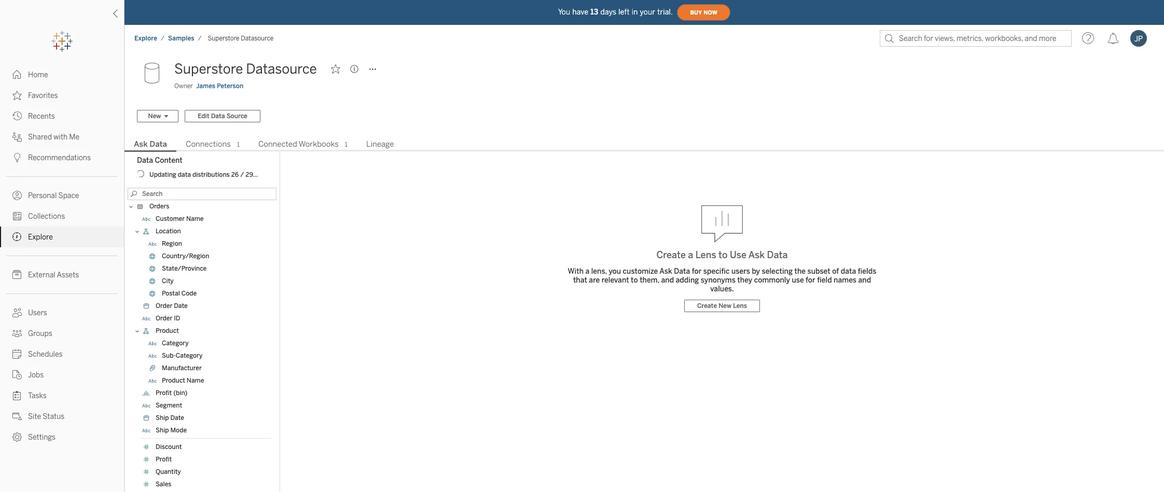 Task type: vqa. For each thing, say whether or not it's contained in the screenshot.
Zoom Home IMAGE at the left top
no



Task type: describe. For each thing, give the bounding box(es) containing it.
users
[[28, 309, 47, 318]]

recommendations
[[28, 154, 91, 162]]

personal space
[[28, 192, 79, 200]]

collections
[[28, 212, 65, 221]]

external assets
[[28, 271, 79, 280]]

by text only_f5he34f image for personal space
[[12, 191, 22, 200]]

Search for views, metrics, workbooks, and more text field
[[880, 30, 1072, 47]]

0 vertical spatial superstore
[[208, 35, 240, 42]]

by text only_f5he34f image for external assets
[[12, 270, 22, 280]]

by text only_f5he34f image for groups
[[12, 329, 22, 338]]

status
[[43, 413, 65, 421]]

explore for explore / samples /
[[134, 35, 157, 42]]

personal
[[28, 192, 57, 200]]

data source image
[[137, 59, 168, 90]]

connections
[[186, 140, 231, 149]]

new
[[148, 113, 161, 120]]

collections link
[[0, 206, 124, 227]]

by text only_f5he34f image for jobs
[[12, 371, 22, 380]]

ask
[[134, 140, 148, 149]]

buy now button
[[677, 4, 731, 21]]

schedules
[[28, 350, 63, 359]]

1 for connected workbooks
[[345, 141, 348, 148]]

edit
[[198, 113, 210, 120]]

by text only_f5he34f image for explore
[[12, 233, 22, 242]]

by text only_f5he34f image for tasks
[[12, 391, 22, 401]]

samples
[[168, 35, 195, 42]]

peterson
[[217, 83, 244, 90]]

navigation panel element
[[0, 31, 124, 448]]

recommendations link
[[0, 147, 124, 168]]

schedules link
[[0, 344, 124, 365]]

1 vertical spatial explore link
[[0, 227, 124, 248]]

by text only_f5he34f image for home
[[12, 70, 22, 79]]

you have 13 days left in your trial.
[[558, 8, 673, 16]]

recents link
[[0, 106, 124, 127]]

settings
[[28, 433, 56, 442]]

explore for explore
[[28, 233, 53, 242]]

2 / from the left
[[198, 35, 202, 42]]

0 vertical spatial explore link
[[134, 34, 158, 43]]

home
[[28, 71, 48, 79]]

source
[[227, 113, 248, 120]]

me
[[69, 133, 80, 142]]

james peterson link
[[196, 81, 244, 91]]

data for ask
[[150, 140, 167, 149]]

by text only_f5he34f image for settings
[[12, 433, 22, 442]]

ask data
[[134, 140, 167, 149]]

by text only_f5he34f image for users
[[12, 308, 22, 318]]

home link
[[0, 64, 124, 85]]

by text only_f5he34f image for favorites
[[12, 91, 22, 100]]

superstore datasource inside main content
[[174, 61, 317, 77]]

space
[[58, 192, 79, 200]]

connected workbooks
[[258, 140, 339, 149]]

have
[[573, 8, 589, 16]]

1 / from the left
[[161, 35, 165, 42]]

site status
[[28, 413, 65, 421]]

trial.
[[658, 8, 673, 16]]

now
[[704, 9, 718, 16]]

by text only_f5he34f image for shared with me
[[12, 132, 22, 142]]



Task type: locate. For each thing, give the bounding box(es) containing it.
6 by text only_f5he34f image from the top
[[12, 391, 22, 401]]

by text only_f5he34f image inside collections link
[[12, 212, 22, 221]]

external assets link
[[0, 265, 124, 285]]

superstore up owner james peterson at the left top of the page
[[174, 61, 243, 77]]

by text only_f5he34f image for schedules
[[12, 350, 22, 359]]

samples link
[[168, 34, 195, 43]]

4 by text only_f5he34f image from the top
[[12, 350, 22, 359]]

by text only_f5he34f image for recommendations
[[12, 153, 22, 162]]

you
[[558, 8, 571, 16]]

settings link
[[0, 427, 124, 448]]

by text only_f5he34f image inside jobs link
[[12, 371, 22, 380]]

1 horizontal spatial data
[[211, 113, 225, 120]]

1 horizontal spatial /
[[198, 35, 202, 42]]

/
[[161, 35, 165, 42], [198, 35, 202, 42]]

by text only_f5he34f image left tasks
[[12, 391, 22, 401]]

7 by text only_f5he34f image from the top
[[12, 433, 22, 442]]

tasks link
[[0, 386, 124, 406]]

by text only_f5he34f image for collections
[[12, 212, 22, 221]]

0 horizontal spatial data
[[150, 140, 167, 149]]

owner james peterson
[[174, 83, 244, 90]]

explore down collections
[[28, 233, 53, 242]]

data right edit
[[211, 113, 225, 120]]

0 vertical spatial explore
[[134, 35, 157, 42]]

favorites link
[[0, 85, 124, 106]]

9 by text only_f5he34f image from the top
[[12, 412, 22, 421]]

with
[[54, 133, 68, 142]]

your
[[640, 8, 656, 16]]

jobs link
[[0, 365, 124, 386]]

by text only_f5he34f image inside tasks link
[[12, 391, 22, 401]]

datasource inside main content
[[246, 61, 317, 77]]

by text only_f5he34f image inside the schedules link
[[12, 350, 22, 359]]

1 horizontal spatial 1
[[345, 141, 348, 148]]

1 horizontal spatial explore link
[[134, 34, 158, 43]]

in
[[632, 8, 638, 16]]

by text only_f5he34f image inside recents link
[[12, 112, 22, 121]]

james
[[196, 83, 215, 90]]

by text only_f5he34f image inside "external assets" link
[[12, 270, 22, 280]]

0 vertical spatial superstore datasource
[[208, 35, 274, 42]]

external
[[28, 271, 55, 280]]

/ left samples
[[161, 35, 165, 42]]

tasks
[[28, 392, 47, 401]]

2 1 from the left
[[345, 141, 348, 148]]

1 by text only_f5he34f image from the top
[[12, 70, 22, 79]]

explore / samples /
[[134, 35, 202, 42]]

1
[[237, 141, 240, 148], [345, 141, 348, 148]]

data right ask
[[150, 140, 167, 149]]

by text only_f5he34f image inside favorites link
[[12, 91, 22, 100]]

connected
[[258, 140, 297, 149]]

explore inside main navigation. press the up and down arrow keys to access links. element
[[28, 233, 53, 242]]

datasource
[[241, 35, 274, 42], [246, 61, 317, 77]]

1 down source
[[237, 141, 240, 148]]

workbooks
[[299, 140, 339, 149]]

data inside sub-spaces tab list
[[150, 140, 167, 149]]

left
[[619, 8, 630, 16]]

by text only_f5he34f image for recents
[[12, 112, 22, 121]]

favorites
[[28, 91, 58, 100]]

lineage
[[366, 140, 394, 149]]

6 by text only_f5he34f image from the top
[[12, 270, 22, 280]]

1 horizontal spatial explore
[[134, 35, 157, 42]]

by text only_f5he34f image
[[12, 112, 22, 121], [12, 132, 22, 142], [12, 191, 22, 200], [12, 350, 22, 359], [12, 371, 22, 380], [12, 391, 22, 401], [12, 433, 22, 442]]

recents
[[28, 112, 55, 121]]

3 by text only_f5he34f image from the top
[[12, 191, 22, 200]]

13
[[591, 8, 599, 16]]

data
[[211, 113, 225, 120], [150, 140, 167, 149]]

shared with me link
[[0, 127, 124, 147]]

buy now
[[690, 9, 718, 16]]

0 vertical spatial data
[[211, 113, 225, 120]]

1 1 from the left
[[237, 141, 240, 148]]

new button
[[137, 110, 179, 122]]

main navigation. press the up and down arrow keys to access links. element
[[0, 64, 124, 448]]

explore link down collections
[[0, 227, 124, 248]]

1 by text only_f5he34f image from the top
[[12, 112, 22, 121]]

3 by text only_f5he34f image from the top
[[12, 153, 22, 162]]

by text only_f5he34f image inside home link
[[12, 70, 22, 79]]

owner
[[174, 83, 193, 90]]

explore left samples
[[134, 35, 157, 42]]

data for edit
[[211, 113, 225, 120]]

by text only_f5he34f image inside groups link
[[12, 329, 22, 338]]

explore link
[[134, 34, 158, 43], [0, 227, 124, 248]]

0 horizontal spatial explore link
[[0, 227, 124, 248]]

by text only_f5he34f image left schedules
[[12, 350, 22, 359]]

0 horizontal spatial /
[[161, 35, 165, 42]]

explore
[[134, 35, 157, 42], [28, 233, 53, 242]]

1 vertical spatial superstore datasource
[[174, 61, 317, 77]]

explore link left samples
[[134, 34, 158, 43]]

by text only_f5he34f image
[[12, 70, 22, 79], [12, 91, 22, 100], [12, 153, 22, 162], [12, 212, 22, 221], [12, 233, 22, 242], [12, 270, 22, 280], [12, 308, 22, 318], [12, 329, 22, 338], [12, 412, 22, 421]]

superstore right samples
[[208, 35, 240, 42]]

superstore datasource element
[[205, 35, 277, 42]]

1 vertical spatial explore
[[28, 233, 53, 242]]

by text only_f5he34f image inside settings link
[[12, 433, 22, 442]]

by text only_f5he34f image inside shared with me link
[[12, 132, 22, 142]]

by text only_f5he34f image left settings
[[12, 433, 22, 442]]

1 right the workbooks
[[345, 141, 348, 148]]

by text only_f5he34f image inside personal space link
[[12, 191, 22, 200]]

edit data source button
[[185, 110, 261, 122]]

groups link
[[0, 323, 124, 344]]

superstore inside main content
[[174, 61, 243, 77]]

data inside "button"
[[211, 113, 225, 120]]

days
[[601, 8, 617, 16]]

superstore datasource main content
[[125, 52, 1165, 493]]

by text only_f5he34f image for site status
[[12, 412, 22, 421]]

by text only_f5he34f image inside users link
[[12, 308, 22, 318]]

personal space link
[[0, 185, 124, 206]]

shared with me
[[28, 133, 80, 142]]

4 by text only_f5he34f image from the top
[[12, 212, 22, 221]]

edit data source
[[198, 113, 248, 120]]

jobs
[[28, 371, 44, 380]]

2 by text only_f5he34f image from the top
[[12, 132, 22, 142]]

8 by text only_f5he34f image from the top
[[12, 329, 22, 338]]

by text only_f5he34f image left jobs
[[12, 371, 22, 380]]

by text only_f5he34f image left personal
[[12, 191, 22, 200]]

groups
[[28, 330, 52, 338]]

by text only_f5he34f image left shared
[[12, 132, 22, 142]]

by text only_f5he34f image inside recommendations link
[[12, 153, 22, 162]]

buy
[[690, 9, 702, 16]]

sub-spaces tab list
[[125, 139, 1165, 152]]

1 vertical spatial datasource
[[246, 61, 317, 77]]

5 by text only_f5he34f image from the top
[[12, 371, 22, 380]]

shared
[[28, 133, 52, 142]]

by text only_f5he34f image inside site status link
[[12, 412, 22, 421]]

1 vertical spatial superstore
[[174, 61, 243, 77]]

assets
[[57, 271, 79, 280]]

5 by text only_f5he34f image from the top
[[12, 233, 22, 242]]

7 by text only_f5he34f image from the top
[[12, 308, 22, 318]]

site status link
[[0, 406, 124, 427]]

1 for connections
[[237, 141, 240, 148]]

0 horizontal spatial explore
[[28, 233, 53, 242]]

1 vertical spatial data
[[150, 140, 167, 149]]

superstore
[[208, 35, 240, 42], [174, 61, 243, 77]]

users link
[[0, 303, 124, 323]]

/ right samples link
[[198, 35, 202, 42]]

0 horizontal spatial 1
[[237, 141, 240, 148]]

superstore datasource
[[208, 35, 274, 42], [174, 61, 317, 77]]

0 vertical spatial datasource
[[241, 35, 274, 42]]

site
[[28, 413, 41, 421]]

2 by text only_f5he34f image from the top
[[12, 91, 22, 100]]

by text only_f5he34f image left the recents
[[12, 112, 22, 121]]



